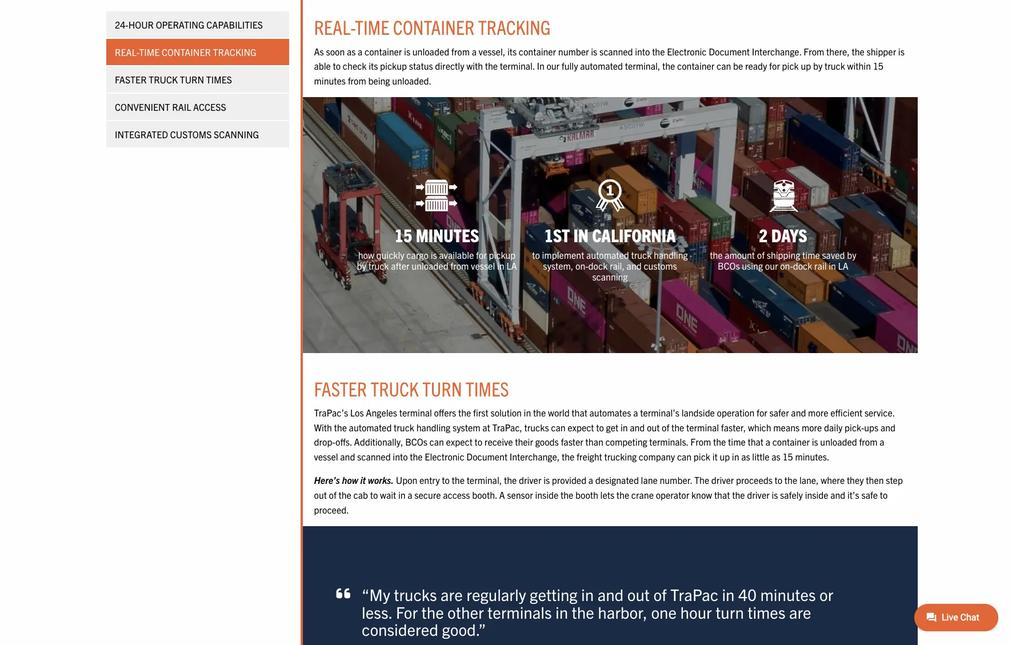 Task type: locate. For each thing, give the bounding box(es) containing it.
handling inside 1st in california to implement automated truck handling system, on-dock rail, and customs scanning
[[654, 249, 688, 261]]

handling
[[654, 249, 688, 261], [417, 422, 451, 433]]

2 inside from the left
[[806, 490, 829, 501]]

how
[[358, 249, 375, 261], [342, 475, 358, 486]]

0 horizontal spatial real-
[[115, 46, 139, 58]]

vessel down minutes
[[471, 260, 495, 272]]

truck inside 15 minutes how quickly cargo is available for pickup by truck after unloaded from vessel in la
[[369, 260, 389, 272]]

1 vertical spatial its
[[369, 60, 378, 72]]

1 horizontal spatial that
[[715, 490, 731, 501]]

1 vertical spatial minutes
[[761, 584, 816, 605]]

on- inside 1st in california to implement automated truck handling system, on-dock rail, and customs scanning
[[576, 260, 589, 272]]

1 vertical spatial time
[[139, 46, 159, 58]]

1 horizontal spatial are
[[790, 602, 812, 623]]

bcos left using
[[718, 260, 740, 272]]

0 vertical spatial up
[[802, 60, 812, 72]]

0 horizontal spatial electronic
[[425, 451, 465, 463]]

and left one
[[598, 584, 624, 605]]

out down the terminal's
[[647, 422, 660, 433]]

pickup right the available
[[489, 249, 516, 261]]

their
[[515, 437, 534, 448]]

0 horizontal spatial into
[[393, 451, 408, 463]]

inside down provided
[[536, 490, 559, 501]]

dock left rail,
[[589, 260, 608, 272]]

out down here's
[[314, 490, 327, 501]]

electronic
[[668, 46, 707, 57], [425, 451, 465, 463]]

1 horizontal spatial its
[[508, 46, 517, 57]]

0 horizontal spatial up
[[720, 451, 730, 463]]

2 vertical spatial 15
[[783, 451, 794, 463]]

0 vertical spatial it
[[713, 451, 718, 463]]

1 horizontal spatial document
[[709, 46, 750, 57]]

and inside "my trucks are regularly getting in and out of trapac in 40 minutes or less. for the other terminals in the harbor, one hour turn times are considered good."
[[598, 584, 624, 605]]

to
[[333, 60, 341, 72], [533, 249, 540, 261], [597, 422, 604, 433], [475, 437, 483, 448], [442, 475, 450, 486], [775, 475, 783, 486], [370, 490, 378, 501], [881, 490, 888, 501]]

0 vertical spatial expect
[[568, 422, 595, 433]]

its
[[508, 46, 517, 57], [369, 60, 378, 72]]

on- right 'system,' on the right
[[576, 260, 589, 272]]

with
[[467, 60, 483, 72]]

directly
[[435, 60, 465, 72]]

vessel inside trapac's los angeles terminal offers the first solution in the world that automates a terminal's landside operation for safer and more efficient service. with the automated truck handling system at trapac, trucks can expect to get in and out of the terminal faster, which means more daily pick-ups and drop-offs. additionally, bcos can expect to receive their goods faster than competing terminals. from the time that a container is unloaded from a vessel and scanned into the electronic document interchange, the freight trucking company can pick it up in as little as 15 minutes.
[[314, 451, 338, 463]]

inside down lane,
[[806, 490, 829, 501]]

2 horizontal spatial as
[[772, 451, 781, 463]]

truck up angeles
[[371, 376, 419, 401]]

times up the first at left bottom
[[466, 376, 509, 401]]

from down ups
[[860, 437, 878, 448]]

truck inside trapac's los angeles terminal offers the first solution in the world that automates a terminal's landside operation for safer and more efficient service. with the automated truck handling system at trapac, trucks can expect to get in and out of the terminal faster, which means more daily pick-ups and drop-offs. additionally, bcos can expect to receive their goods faster than competing terminals. from the time that a container is unloaded from a vessel and scanned into the electronic document interchange, the freight trucking company can pick it up in as little as 15 minutes.
[[394, 422, 415, 433]]

1 horizontal spatial 15
[[783, 451, 794, 463]]

they
[[848, 475, 865, 486]]

more left daily at the right of the page
[[802, 422, 823, 433]]

la left 'system,' on the right
[[507, 260, 517, 272]]

our inside "as soon as a container is unloaded from a vessel, its container number is scanned into the electronic document interchange. from there, the shipper is able to check its pickup status directly with the terminal. in our fully automated terminal, the container can be ready for pick up by truck within 15 minutes from being unloaded."
[[547, 60, 560, 72]]

15
[[874, 60, 884, 72], [395, 223, 413, 246], [783, 451, 794, 463]]

0 vertical spatial our
[[547, 60, 560, 72]]

truck inside 1st in california to implement automated truck handling system, on-dock rail, and customs scanning
[[632, 249, 652, 261]]

unloaded inside 15 minutes how quickly cargo is available for pickup by truck after unloaded from vessel in la
[[412, 260, 449, 272]]

2 la from the left
[[839, 260, 849, 272]]

and inside 1st in california to implement automated truck handling system, on-dock rail, and customs scanning
[[627, 260, 642, 272]]

for up which
[[757, 407, 768, 419]]

trapac's los angeles terminal offers the first solution in the world that automates a terminal's landside operation for safer and more efficient service. with the automated truck handling system at trapac, trucks can expect to get in and out of the terminal faster, which means more daily pick-ups and drop-offs. additionally, bcos can expect to receive their goods faster than competing terminals. from the time that a container is unloaded from a vessel and scanned into the electronic document interchange, the freight trucking company can pick it up in as little as 15 minutes.
[[314, 407, 896, 463]]

and
[[627, 260, 642, 272], [792, 407, 807, 419], [630, 422, 645, 433], [881, 422, 896, 433], [340, 451, 355, 463], [831, 490, 846, 501], [598, 584, 624, 605]]

time left saved
[[803, 249, 821, 261]]

faster
[[561, 437, 584, 448]]

terminal left offers
[[400, 407, 432, 419]]

additionally,
[[354, 437, 404, 448]]

faster truck turn times
[[115, 74, 232, 85], [314, 376, 509, 401]]

2 on- from the left
[[781, 260, 794, 272]]

1 horizontal spatial faster truck turn times
[[314, 376, 509, 401]]

of
[[758, 249, 765, 261], [662, 422, 670, 433], [329, 490, 337, 501], [654, 584, 667, 605]]

0 vertical spatial out
[[647, 422, 660, 433]]

1 horizontal spatial into
[[636, 46, 651, 57]]

out inside trapac's los angeles terminal offers the first solution in the world that automates a terminal's landside operation for safer and more efficient service. with the automated truck handling system at trapac, trucks can expect to get in and out of the terminal faster, which means more daily pick-ups and drop-offs. additionally, bcos can expect to receive their goods faster than competing terminals. from the time that a container is unloaded from a vessel and scanned into the electronic document interchange, the freight trucking company can pick it up in as little as 15 minutes.
[[647, 422, 660, 433]]

unloaded
[[413, 46, 450, 57], [412, 260, 449, 272], [821, 437, 858, 448]]

truck down angeles
[[394, 422, 415, 433]]

1 vertical spatial times
[[466, 376, 509, 401]]

means
[[774, 422, 800, 433]]

electronic inside trapac's los angeles terminal offers the first solution in the world that automates a terminal's landside operation for safer and more efficient service. with the automated truck handling system at trapac, trucks can expect to get in and out of the terminal faster, which means more daily pick-ups and drop-offs. additionally, bcos can expect to receive their goods faster than competing terminals. from the time that a container is unloaded from a vessel and scanned into the electronic document interchange, the freight trucking company can pick it up in as little as 15 minutes.
[[425, 451, 465, 463]]

0 vertical spatial into
[[636, 46, 651, 57]]

scanning
[[214, 129, 259, 140]]

0 horizontal spatial from
[[691, 437, 712, 448]]

terminal, inside "as soon as a container is unloaded from a vessel, its container number is scanned into the electronic document interchange. from there, the shipper is able to check its pickup status directly with the terminal. in our fully automated terminal, the container can be ready for pick up by truck within 15 minutes from being unloaded."
[[626, 60, 661, 72]]

customs
[[644, 260, 678, 272]]

2 dock from the left
[[794, 260, 813, 272]]

in left 40
[[723, 584, 735, 605]]

24-hour operating capabilities link
[[106, 11, 289, 38]]

to right cab
[[370, 490, 378, 501]]

get
[[607, 422, 619, 433]]

a down upon
[[408, 490, 413, 501]]

scanned right number
[[600, 46, 633, 57]]

goods
[[536, 437, 559, 448]]

0 horizontal spatial its
[[369, 60, 378, 72]]

here's
[[314, 475, 340, 486]]

0 vertical spatial document
[[709, 46, 750, 57]]

1 vertical spatial trucks
[[394, 584, 437, 605]]

24-
[[115, 19, 128, 30]]

is inside 15 minutes how quickly cargo is available for pickup by truck after unloaded from vessel in la
[[431, 249, 437, 261]]

in right terminals
[[556, 602, 569, 623]]

of left trapac
[[654, 584, 667, 605]]

for right the available
[[476, 249, 487, 261]]

1 horizontal spatial electronic
[[668, 46, 707, 57]]

handling down california
[[654, 249, 688, 261]]

truck down there,
[[825, 60, 846, 72]]

of up proceed.
[[329, 490, 337, 501]]

trucks inside "my trucks are regularly getting in and out of trapac in 40 minutes or less. for the other terminals in the harbor, one hour turn times are considered good."
[[394, 584, 437, 605]]

0 vertical spatial 15
[[874, 60, 884, 72]]

automated up additionally,
[[349, 422, 392, 433]]

for inside "as soon as a container is unloaded from a vessel, its container number is scanned into the electronic document interchange. from there, the shipper is able to check its pickup status directly with the terminal. in our fully automated terminal, the container can be ready for pick up by truck within 15 minutes from being unloaded."
[[770, 60, 781, 72]]

pickup inside "as soon as a container is unloaded from a vessel, its container number is scanned into the electronic document interchange. from there, the shipper is able to check its pickup status directly with the terminal. in our fully automated terminal, the container can be ready for pick up by truck within 15 minutes from being unloaded."
[[380, 60, 407, 72]]

service.
[[865, 407, 895, 419]]

bcos right additionally,
[[406, 437, 428, 448]]

2 vertical spatial for
[[757, 407, 768, 419]]

in right the rail
[[829, 260, 837, 272]]

it's
[[848, 490, 860, 501]]

faster truck turn times up angeles
[[314, 376, 509, 401]]

minutes
[[416, 223, 480, 246]]

document up be
[[709, 46, 750, 57]]

time down faster, in the right of the page
[[729, 437, 746, 448]]

as
[[347, 46, 356, 57], [742, 451, 751, 463], [772, 451, 781, 463]]

handling down offers
[[417, 422, 451, 433]]

scanned down additionally,
[[357, 451, 391, 463]]

in
[[574, 223, 589, 246], [498, 260, 505, 272], [829, 260, 837, 272], [524, 407, 531, 419], [621, 422, 628, 433], [733, 451, 740, 463], [399, 490, 406, 501], [582, 584, 594, 605], [723, 584, 735, 605], [556, 602, 569, 623]]

it left little in the right of the page
[[713, 451, 718, 463]]

1 horizontal spatial faster
[[314, 376, 367, 401]]

number
[[559, 46, 589, 57]]

truck up convenient rail access
[[149, 74, 178, 85]]

more
[[809, 407, 829, 419], [802, 422, 823, 433]]

1 vertical spatial from
[[691, 437, 712, 448]]

unloaded up status
[[413, 46, 450, 57]]

real- up soon
[[314, 15, 355, 39]]

of inside the upon entry to the terminal, the driver is provided a designated lane number. the driver proceeds to the lane, where they then step out of the cab to wait in a secure access booth. a sensor inside the booth lets the crane operator know that the driver is safely inside and it's safe to proceed.
[[329, 490, 337, 501]]

are left or
[[790, 602, 812, 623]]

to right able at the top left of the page
[[333, 60, 341, 72]]

time up check
[[355, 15, 390, 39]]

by left within
[[814, 60, 823, 72]]

it up cab
[[361, 475, 366, 486]]

los
[[350, 407, 364, 419]]

1 horizontal spatial time
[[803, 249, 821, 261]]

1 on- from the left
[[576, 260, 589, 272]]

1 vertical spatial terminal,
[[467, 475, 502, 486]]

cab
[[354, 490, 368, 501]]

expect
[[568, 422, 595, 433], [446, 437, 473, 448]]

convenient
[[115, 101, 170, 113]]

designated
[[596, 475, 639, 486]]

1 horizontal spatial trucks
[[525, 422, 549, 433]]

proceeds
[[737, 475, 773, 486]]

from
[[804, 46, 825, 57], [691, 437, 712, 448]]

1 horizontal spatial on-
[[781, 260, 794, 272]]

0 vertical spatial scanned
[[600, 46, 633, 57]]

time
[[355, 15, 390, 39], [139, 46, 159, 58]]

15 down 'shipper'
[[874, 60, 884, 72]]

receive
[[485, 437, 513, 448]]

as inside "as soon as a container is unloaded from a vessel, its container number is scanned into the electronic document interchange. from there, the shipper is able to check its pickup status directly with the terminal. in our fully automated terminal, the container can be ready for pick up by truck within 15 minutes from being unloaded."
[[347, 46, 356, 57]]

driver right the
[[712, 475, 735, 486]]

0 vertical spatial electronic
[[668, 46, 707, 57]]

1 vertical spatial automated
[[587, 249, 630, 261]]

are up 'good."'
[[441, 584, 463, 605]]

0 horizontal spatial minutes
[[314, 75, 346, 86]]

container down "means"
[[773, 437, 810, 448]]

0 horizontal spatial real-time container tracking
[[115, 46, 256, 58]]

1 horizontal spatial times
[[466, 376, 509, 401]]

0 horizontal spatial pick
[[694, 451, 711, 463]]

2 horizontal spatial driver
[[748, 490, 770, 501]]

out left one
[[628, 584, 650, 605]]

implement
[[542, 249, 585, 261]]

minutes left or
[[761, 584, 816, 605]]

out inside the upon entry to the terminal, the driver is provided a designated lane number. the driver proceeds to the lane, where they then step out of the cab to wait in a secure access booth. a sensor inside the booth lets the crane operator know that the driver is safely inside and it's safe to proceed.
[[314, 490, 327, 501]]

trucks inside trapac's los angeles terminal offers the first solution in the world that automates a terminal's landside operation for safer and more efficient service. with the automated truck handling system at trapac, trucks can expect to get in and out of the terminal faster, which means more daily pick-ups and drop-offs. additionally, bcos can expect to receive their goods faster than competing terminals. from the time that a container is unloaded from a vessel and scanned into the electronic document interchange, the freight trucking company can pick it up in as little as 15 minutes.
[[525, 422, 549, 433]]

of inside the 2 days the amount of shipping time saved by bcos using our on-dock rail in la
[[758, 249, 765, 261]]

time inside the 2 days the amount of shipping time saved by bcos using our on-dock rail in la
[[803, 249, 821, 261]]

la inside 15 minutes how quickly cargo is available for pickup by truck after unloaded from vessel in la
[[507, 260, 517, 272]]

1 vertical spatial how
[[342, 475, 358, 486]]

solid image
[[337, 586, 351, 602]]

of inside "my trucks are regularly getting in and out of trapac in 40 minutes or less. for the other terminals in the harbor, one hour turn times are considered good."
[[654, 584, 667, 605]]

minutes inside "my trucks are regularly getting in and out of trapac in 40 minutes or less. for the other terminals in the harbor, one hour turn times are considered good."
[[761, 584, 816, 605]]

bcos inside the 2 days the amount of shipping time saved by bcos using our on-dock rail in la
[[718, 260, 740, 272]]

as up check
[[347, 46, 356, 57]]

rail
[[172, 101, 191, 113]]

at
[[483, 422, 491, 433]]

hour
[[681, 602, 712, 623]]

entry
[[420, 475, 440, 486]]

of up terminals.
[[662, 422, 670, 433]]

it
[[713, 451, 718, 463], [361, 475, 366, 486]]

1 horizontal spatial turn
[[423, 376, 462, 401]]

from inside trapac's los angeles terminal offers the first solution in the world that automates a terminal's landside operation for safer and more efficient service. with the automated truck handling system at trapac, trucks can expect to get in and out of the terminal faster, which means more daily pick-ups and drop-offs. additionally, bcos can expect to receive their goods faster than competing terminals. from the time that a container is unloaded from a vessel and scanned into the electronic document interchange, the freight trucking company can pick it up in as little as 15 minutes.
[[860, 437, 878, 448]]

than
[[586, 437, 604, 448]]

dock left the rail
[[794, 260, 813, 272]]

turn
[[180, 74, 204, 85], [423, 376, 462, 401]]

within
[[848, 60, 872, 72]]

its up being
[[369, 60, 378, 72]]

container inside trapac's los angeles terminal offers the first solution in the world that automates a terminal's landside operation for safer and more efficient service. with the automated truck handling system at trapac, trucks can expect to get in and out of the terminal faster, which means more daily pick-ups and drop-offs. additionally, bcos can expect to receive their goods faster than competing terminals. from the time that a container is unloaded from a vessel and scanned into the electronic document interchange, the freight trucking company can pick it up in as little as 15 minutes.
[[773, 437, 810, 448]]

time inside real-time container tracking link
[[139, 46, 159, 58]]

0 vertical spatial terminal
[[400, 407, 432, 419]]

times up access
[[206, 74, 232, 85]]

pickup up being
[[380, 60, 407, 72]]

pick inside "as soon as a container is unloaded from a vessel, its container number is scanned into the electronic document interchange. from there, the shipper is able to check its pickup status directly with the terminal. in our fully automated terminal, the container can be ready for pick up by truck within 15 minutes from being unloaded."
[[783, 60, 799, 72]]

0 vertical spatial vessel
[[471, 260, 495, 272]]

customs
[[170, 129, 212, 140]]

times
[[206, 74, 232, 85], [466, 376, 509, 401]]

booth
[[576, 490, 599, 501]]

container
[[393, 15, 475, 39], [162, 46, 211, 58]]

1 vertical spatial our
[[766, 260, 779, 272]]

0 horizontal spatial handling
[[417, 422, 451, 433]]

1 vertical spatial bcos
[[406, 437, 428, 448]]

a up booth at the bottom of the page
[[589, 475, 594, 486]]

0 vertical spatial that
[[572, 407, 588, 419]]

0 horizontal spatial dock
[[589, 260, 608, 272]]

0 vertical spatial from
[[804, 46, 825, 57]]

our
[[547, 60, 560, 72], [766, 260, 779, 272]]

scanned inside trapac's los angeles terminal offers the first solution in the world that automates a terminal's landside operation for safer and more efficient service. with the automated truck handling system at trapac, trucks can expect to get in and out of the terminal faster, which means more daily pick-ups and drop-offs. additionally, bcos can expect to receive their goods faster than competing terminals. from the time that a container is unloaded from a vessel and scanned into the electronic document interchange, the freight trucking company can pick it up in as little as 15 minutes.
[[357, 451, 391, 463]]

from left there,
[[804, 46, 825, 57]]

0 vertical spatial bcos
[[718, 260, 740, 272]]

on- down days
[[781, 260, 794, 272]]

in left little in the right of the page
[[733, 451, 740, 463]]

faster up trapac's
[[314, 376, 367, 401]]

document inside trapac's los angeles terminal offers the first solution in the world that automates a terminal's landside operation for safer and more efficient service. with the automated truck handling system at trapac, trucks can expect to get in and out of the terminal faster, which means more daily pick-ups and drop-offs. additionally, bcos can expect to receive their goods faster than competing terminals. from the time that a container is unloaded from a vessel and scanned into the electronic document interchange, the freight trucking company can pick it up in as little as 15 minutes.
[[467, 451, 508, 463]]

0 vertical spatial tracking
[[479, 15, 551, 39]]

0 horizontal spatial on-
[[576, 260, 589, 272]]

to right 'safe'
[[881, 490, 888, 501]]

1 horizontal spatial bcos
[[718, 260, 740, 272]]

0 vertical spatial faster
[[115, 74, 146, 85]]

container up being
[[365, 46, 402, 57]]

container down 24-hour operating capabilities on the left
[[162, 46, 211, 58]]

1 dock from the left
[[589, 260, 608, 272]]

driver
[[519, 475, 542, 486], [712, 475, 735, 486], [748, 490, 770, 501]]

scanning
[[593, 271, 628, 283]]

la inside the 2 days the amount of shipping time saved by bcos using our on-dock rail in la
[[839, 260, 849, 272]]

0 vertical spatial pickup
[[380, 60, 407, 72]]

0 horizontal spatial as
[[347, 46, 356, 57]]

truck inside "as soon as a container is unloaded from a vessel, its container number is scanned into the electronic document interchange. from there, the shipper is able to check its pickup status directly with the terminal. in our fully automated terminal, the container can be ready for pick up by truck within 15 minutes from being unloaded."
[[825, 60, 846, 72]]

2 days the amount of shipping time saved by bcos using our on-dock rail in la
[[710, 223, 857, 272]]

scanned
[[600, 46, 633, 57], [357, 451, 391, 463]]

automated inside trapac's los angeles terminal offers the first solution in the world that automates a terminal's landside operation for safer and more efficient service. with the automated truck handling system at trapac, trucks can expect to get in and out of the terminal faster, which means more daily pick-ups and drop-offs. additionally, bcos can expect to receive their goods faster than competing terminals. from the time that a container is unloaded from a vessel and scanned into the electronic document interchange, the freight trucking company can pick it up in as little as 15 minutes.
[[349, 422, 392, 433]]

by inside 15 minutes how quickly cargo is available for pickup by truck after unloaded from vessel in la
[[357, 260, 367, 272]]

is right cargo
[[431, 249, 437, 261]]

number.
[[660, 475, 693, 486]]

a up with in the top left of the page
[[472, 46, 477, 57]]

by
[[814, 60, 823, 72], [848, 249, 857, 261], [357, 260, 367, 272]]

amount
[[725, 249, 756, 261]]

1st
[[545, 223, 570, 246]]

days
[[772, 223, 808, 246]]

1 vertical spatial truck
[[371, 376, 419, 401]]

can down world
[[552, 422, 566, 433]]

container up the in
[[519, 46, 557, 57]]

from inside 15 minutes how quickly cargo is available for pickup by truck after unloaded from vessel in la
[[451, 260, 469, 272]]

0 horizontal spatial vessel
[[314, 451, 338, 463]]

1 vertical spatial real-
[[115, 46, 139, 58]]

turn up offers
[[423, 376, 462, 401]]

0 vertical spatial real-
[[314, 15, 355, 39]]

competing
[[606, 437, 648, 448]]

1 horizontal spatial tracking
[[479, 15, 551, 39]]

dock
[[589, 260, 608, 272], [794, 260, 813, 272]]

trapac's
[[314, 407, 348, 419]]

0 vertical spatial handling
[[654, 249, 688, 261]]

unloaded right "after"
[[412, 260, 449, 272]]

1 horizontal spatial terminal,
[[626, 60, 661, 72]]

1 horizontal spatial vessel
[[471, 260, 495, 272]]

0 horizontal spatial inside
[[536, 490, 559, 501]]

1 horizontal spatial truck
[[371, 376, 419, 401]]

0 horizontal spatial it
[[361, 475, 366, 486]]

freight
[[577, 451, 603, 463]]

a
[[500, 490, 505, 501]]

1 horizontal spatial for
[[757, 407, 768, 419]]

0 horizontal spatial la
[[507, 260, 517, 272]]

vessel inside 15 minutes how quickly cargo is available for pickup by truck after unloaded from vessel in la
[[471, 260, 495, 272]]

pick up the
[[694, 451, 711, 463]]

1 horizontal spatial driver
[[712, 475, 735, 486]]

1 vertical spatial pickup
[[489, 249, 516, 261]]

expect up faster
[[568, 422, 595, 433]]

1 vertical spatial it
[[361, 475, 366, 486]]

is up "minutes."
[[813, 437, 819, 448]]

15 inside trapac's los angeles terminal offers the first solution in the world that automates a terminal's landside operation for safer and more efficient service. with the automated truck handling system at trapac, trucks can expect to get in and out of the terminal faster, which means more daily pick-ups and drop-offs. additionally, bcos can expect to receive their goods faster than competing terminals. from the time that a container is unloaded from a vessel and scanned into the electronic document interchange, the freight trucking company can pick it up in as little as 15 minutes.
[[783, 451, 794, 463]]

0 vertical spatial truck
[[149, 74, 178, 85]]

out inside "my trucks are regularly getting in and out of trapac in 40 minutes or less. for the other terminals in the harbor, one hour turn times are considered good."
[[628, 584, 650, 605]]

in right 1st
[[574, 223, 589, 246]]

upon
[[396, 475, 418, 486]]

document down receive
[[467, 451, 508, 463]]

hour
[[128, 19, 154, 30]]

dock inside the 2 days the amount of shipping time saved by bcos using our on-dock rail in la
[[794, 260, 813, 272]]

is right number
[[592, 46, 598, 57]]

tracking up 'vessel,'
[[479, 15, 551, 39]]

by left quickly
[[357, 260, 367, 272]]

1 horizontal spatial terminal
[[687, 422, 720, 433]]

for
[[396, 602, 418, 623]]

pick inside trapac's los angeles terminal offers the first solution in the world that automates a terminal's landside operation for safer and more efficient service. with the automated truck handling system at trapac, trucks can expect to get in and out of the terminal faster, which means more daily pick-ups and drop-offs. additionally, bcos can expect to receive their goods faster than competing terminals. from the time that a container is unloaded from a vessel and scanned into the electronic document interchange, the freight trucking company can pick it up in as little as 15 minutes.
[[694, 451, 711, 463]]

that right know
[[715, 490, 731, 501]]

real- down 24-
[[115, 46, 139, 58]]

interchange,
[[510, 451, 560, 463]]

inside
[[536, 490, 559, 501], [806, 490, 829, 501]]

terminal
[[400, 407, 432, 419], [687, 422, 720, 433]]

1 horizontal spatial minutes
[[761, 584, 816, 605]]

convenient rail access
[[115, 101, 226, 113]]

the
[[653, 46, 665, 57], [852, 46, 865, 57], [485, 60, 498, 72], [663, 60, 676, 72], [710, 249, 723, 261], [459, 407, 471, 419], [534, 407, 546, 419], [334, 422, 347, 433], [672, 422, 685, 433], [714, 437, 727, 448], [410, 451, 423, 463], [562, 451, 575, 463], [452, 475, 465, 486], [504, 475, 517, 486], [785, 475, 798, 486], [339, 490, 352, 501], [561, 490, 574, 501], [617, 490, 630, 501], [733, 490, 746, 501], [422, 602, 444, 623], [572, 602, 595, 623]]

trapac
[[671, 584, 719, 605]]

expect down the system
[[446, 437, 473, 448]]

driver down 'proceeds'
[[748, 490, 770, 501]]

for down interchange.
[[770, 60, 781, 72]]

faster truck turn times up convenient rail access
[[115, 74, 232, 85]]

trucking
[[605, 451, 637, 463]]

1 vertical spatial out
[[314, 490, 327, 501]]

up
[[802, 60, 812, 72], [720, 451, 730, 463]]

can left be
[[717, 60, 732, 72]]

shipper
[[867, 46, 897, 57]]

our right the in
[[547, 60, 560, 72]]

able
[[314, 60, 331, 72]]

in inside 15 minutes how quickly cargo is available for pickup by truck after unloaded from vessel in la
[[498, 260, 505, 272]]

1 vertical spatial 15
[[395, 223, 413, 246]]

first
[[474, 407, 489, 419]]

time
[[803, 249, 821, 261], [729, 437, 746, 448]]

0 vertical spatial pick
[[783, 60, 799, 72]]

it inside trapac's los angeles terminal offers the first solution in the world that automates a terminal's landside operation for safer and more efficient service. with the automated truck handling system at trapac, trucks can expect to get in and out of the terminal faster, which means more daily pick-ups and drop-offs. additionally, bcos can expect to receive their goods faster than competing terminals. from the time that a container is unloaded from a vessel and scanned into the electronic document interchange, the freight trucking company can pick it up in as little as 15 minutes.
[[713, 451, 718, 463]]

and right ups
[[881, 422, 896, 433]]

0 horizontal spatial scanned
[[357, 451, 391, 463]]

in right solution on the bottom of page
[[524, 407, 531, 419]]

from down minutes
[[451, 260, 469, 272]]

2 horizontal spatial for
[[770, 60, 781, 72]]

up down interchange.
[[802, 60, 812, 72]]

1 vertical spatial vessel
[[314, 451, 338, 463]]

automated up scanning
[[587, 249, 630, 261]]

1 horizontal spatial pick
[[783, 60, 799, 72]]

1 la from the left
[[507, 260, 517, 272]]

minutes down able at the top left of the page
[[314, 75, 346, 86]]

0 vertical spatial minutes
[[314, 75, 346, 86]]



Task type: vqa. For each thing, say whether or not it's contained in the screenshot.
shore inside the "66% Less GHG Vessel Emissions per TEU for vessels at berth due to use of shore power and capture and control system"
no



Task type: describe. For each thing, give the bounding box(es) containing it.
our inside the 2 days the amount of shipping time saved by bcos using our on-dock rail in la
[[766, 260, 779, 272]]

1 horizontal spatial as
[[742, 451, 751, 463]]

0 horizontal spatial faster
[[115, 74, 146, 85]]

to down the system
[[475, 437, 483, 448]]

company
[[639, 451, 676, 463]]

1 vertical spatial tracking
[[213, 46, 256, 58]]

operation
[[718, 407, 755, 419]]

rail,
[[610, 260, 625, 272]]

for inside trapac's los angeles terminal offers the first solution in the world that automates a terminal's landside operation for safer and more efficient service. with the automated truck handling system at trapac, trucks can expect to get in and out of the terminal faster, which means more daily pick-ups and drop-offs. additionally, bcos can expect to receive their goods faster than competing terminals. from the time that a container is unloaded from a vessel and scanned into the electronic document interchange, the freight trucking company can pick it up in as little as 15 minutes.
[[757, 407, 768, 419]]

and down offs.
[[340, 451, 355, 463]]

proceed.
[[314, 504, 349, 516]]

is up status
[[404, 46, 411, 57]]

automated inside 1st in california to implement automated truck handling system, on-dock rail, and customs scanning
[[587, 249, 630, 261]]

by inside "as soon as a container is unloaded from a vessel, its container number is scanned into the electronic document interchange. from there, the shipper is able to check its pickup status directly with the terminal. in our fully automated terminal, the container can be ready for pick up by truck within 15 minutes from being unloaded."
[[814, 60, 823, 72]]

a up check
[[358, 46, 363, 57]]

world
[[548, 407, 570, 419]]

times
[[748, 602, 786, 623]]

into inside "as soon as a container is unloaded from a vessel, its container number is scanned into the electronic document interchange. from there, the shipper is able to check its pickup status directly with the terminal. in our fully automated terminal, the container can be ready for pick up by truck within 15 minutes from being unloaded."
[[636, 46, 651, 57]]

california
[[593, 223, 676, 246]]

secure
[[415, 490, 441, 501]]

document inside "as soon as a container is unloaded from a vessel, its container number is scanned into the electronic document interchange. from there, the shipper is able to check its pickup status directly with the terminal. in our fully automated terminal, the container can be ready for pick up by truck within 15 minutes from being unloaded."
[[709, 46, 750, 57]]

lane,
[[800, 475, 819, 486]]

on- inside the 2 days the amount of shipping time saved by bcos using our on-dock rail in la
[[781, 260, 794, 272]]

by inside the 2 days the amount of shipping time saved by bcos using our on-dock rail in la
[[848, 249, 857, 261]]

container left be
[[678, 60, 715, 72]]

terminal, inside the upon entry to the terminal, the driver is provided a designated lane number. the driver proceeds to the lane, where they then step out of the cab to wait in a secure access booth. a sensor inside the booth lets the crane operator know that the driver is safely inside and it's safe to proceed.
[[467, 475, 502, 486]]

cargo
[[407, 249, 429, 261]]

ready
[[746, 60, 768, 72]]

automated inside "as soon as a container is unloaded from a vessel, its container number is scanned into the electronic document interchange. from there, the shipper is able to check its pickup status directly with the terminal. in our fully automated terminal, the container can be ready for pick up by truck within 15 minutes from being unloaded."
[[581, 60, 623, 72]]

la for 2 days
[[839, 260, 849, 272]]

scanned inside "as soon as a container is unloaded from a vessel, its container number is scanned into the electronic document interchange. from there, the shipper is able to check its pickup status directly with the terminal. in our fully automated terminal, the container can be ready for pick up by truck within 15 minutes from being unloaded."
[[600, 46, 633, 57]]

1 horizontal spatial real-
[[314, 15, 355, 39]]

rail
[[815, 260, 827, 272]]

wait
[[380, 490, 396, 501]]

1 vertical spatial faster
[[314, 376, 367, 401]]

system
[[453, 422, 481, 433]]

unloaded inside "as soon as a container is unloaded from a vessel, its container number is scanned into the electronic document interchange. from there, the shipper is able to check its pickup status directly with the terminal. in our fully automated terminal, the container can be ready for pick up by truck within 15 minutes from being unloaded."
[[413, 46, 450, 57]]

status
[[409, 60, 433, 72]]

0 horizontal spatial driver
[[519, 475, 542, 486]]

15 inside 15 minutes how quickly cargo is available for pickup by truck after unloaded from vessel in la
[[395, 223, 413, 246]]

is left safely
[[772, 490, 779, 501]]

"my
[[362, 584, 391, 605]]

trapac,
[[493, 422, 523, 433]]

offs.
[[336, 437, 352, 448]]

solution
[[491, 407, 522, 419]]

to inside 1st in california to implement automated truck handling system, on-dock rail, and customs scanning
[[533, 249, 540, 261]]

one
[[652, 602, 677, 623]]

with
[[314, 422, 332, 433]]

for inside 15 minutes how quickly cargo is available for pickup by truck after unloaded from vessel in la
[[476, 249, 487, 261]]

in right "getting"
[[582, 584, 594, 605]]

a up little in the right of the page
[[766, 437, 771, 448]]

interchange.
[[752, 46, 802, 57]]

1st in california to implement automated truck handling system, on-dock rail, and customs scanning
[[533, 223, 688, 283]]

real-time container tracking link
[[106, 39, 289, 65]]

from inside "as soon as a container is unloaded from a vessel, its container number is scanned into the electronic document interchange. from there, the shipper is able to check its pickup status directly with the terminal. in our fully automated terminal, the container can be ready for pick up by truck within 15 minutes from being unloaded."
[[804, 46, 825, 57]]

of inside trapac's los angeles terminal offers the first solution in the world that automates a terminal's landside operation for safer and more efficient service. with the automated truck handling system at trapac, trucks can expect to get in and out of the terminal faster, which means more daily pick-ups and drop-offs. additionally, bcos can expect to receive their goods faster than competing terminals. from the time that a container is unloaded from a vessel and scanned into the electronic document interchange, the freight trucking company can pick it up in as little as 15 minutes.
[[662, 422, 670, 433]]

dock inside 1st in california to implement automated truck handling system, on-dock rail, and customs scanning
[[589, 260, 608, 272]]

is right 'shipper'
[[899, 46, 905, 57]]

drop-
[[314, 437, 336, 448]]

convenient rail access link
[[106, 94, 289, 120]]

up inside trapac's los angeles terminal offers the first solution in the world that automates a terminal's landside operation for safer and more efficient service. with the automated truck handling system at trapac, trucks can expect to get in and out of the terminal faster, which means more daily pick-ups and drop-offs. additionally, bcos can expect to receive their goods faster than competing terminals. from the time that a container is unloaded from a vessel and scanned into the electronic document interchange, the freight trucking company can pick it up in as little as 15 minutes.
[[720, 451, 730, 463]]

bcos inside trapac's los angeles terminal offers the first solution in the world that automates a terminal's landside operation for safer and more efficient service. with the automated truck handling system at trapac, trucks can expect to get in and out of the terminal faster, which means more daily pick-ups and drop-offs. additionally, bcos can expect to receive their goods faster than competing terminals. from the time that a container is unloaded from a vessel and scanned into the electronic document interchange, the freight trucking company can pick it up in as little as 15 minutes.
[[406, 437, 428, 448]]

unloaded.
[[392, 75, 432, 86]]

"my trucks are regularly getting in and out of trapac in 40 minutes or less. for the other terminals in the harbor, one hour turn times are considered good."
[[362, 584, 834, 640]]

15 minutes how quickly cargo is available for pickup by truck after unloaded from vessel in la
[[357, 223, 517, 272]]

from up directly
[[452, 46, 470, 57]]

pickup inside 15 minutes how quickly cargo is available for pickup by truck after unloaded from vessel in la
[[489, 249, 516, 261]]

0 vertical spatial more
[[809, 407, 829, 419]]

in right get at the bottom of the page
[[621, 422, 628, 433]]

pick-
[[845, 422, 865, 433]]

1 vertical spatial that
[[748, 437, 764, 448]]

the inside the 2 days the amount of shipping time saved by bcos using our on-dock rail in la
[[710, 249, 723, 261]]

safely
[[781, 490, 804, 501]]

minutes inside "as soon as a container is unloaded from a vessel, its container number is scanned into the electronic document interchange. from there, the shipper is able to check its pickup status directly with the terminal. in our fully automated terminal, the container can be ready for pick up by truck within 15 minutes from being unloaded."
[[314, 75, 346, 86]]

there,
[[827, 46, 850, 57]]

1 vertical spatial terminal
[[687, 422, 720, 433]]

in inside the upon entry to the terminal, the driver is provided a designated lane number. the driver proceeds to the lane, where they then step out of the cab to wait in a secure access booth. a sensor inside the booth lets the crane operator know that the driver is safely inside and it's safe to proceed.
[[399, 490, 406, 501]]

1 vertical spatial turn
[[423, 376, 462, 401]]

up inside "as soon as a container is unloaded from a vessel, its container number is scanned into the electronic document interchange. from there, the shipper is able to check its pickup status directly with the terminal. in our fully automated terminal, the container can be ready for pick up by truck within 15 minutes from being unloaded."
[[802, 60, 812, 72]]

1 vertical spatial more
[[802, 422, 823, 433]]

lane
[[641, 475, 658, 486]]

1 horizontal spatial time
[[355, 15, 390, 39]]

and up competing
[[630, 422, 645, 433]]

24-hour operating capabilities
[[115, 19, 263, 30]]

to up safely
[[775, 475, 783, 486]]

0 vertical spatial turn
[[180, 74, 204, 85]]

that inside the upon entry to the terminal, the driver is provided a designated lane number. the driver proceeds to the lane, where they then step out of the cab to wait in a secure access booth. a sensor inside the booth lets the crane operator know that the driver is safely inside and it's safe to proceed.
[[715, 490, 731, 501]]

terminals.
[[650, 437, 689, 448]]

daily
[[825, 422, 843, 433]]

handling inside trapac's los angeles terminal offers the first solution in the world that automates a terminal's landside operation for safer and more efficient service. with the automated truck handling system at trapac, trucks can expect to get in and out of the terminal faster, which means more daily pick-ups and drop-offs. additionally, bcos can expect to receive their goods faster than competing terminals. from the time that a container is unloaded from a vessel and scanned into the electronic document interchange, the freight trucking company can pick it up in as little as 15 minutes.
[[417, 422, 451, 433]]

faster,
[[722, 422, 747, 433]]

to left get at the bottom of the page
[[597, 422, 604, 433]]

a down service.
[[880, 437, 885, 448]]

available
[[439, 249, 474, 261]]

check
[[343, 60, 367, 72]]

shipping
[[767, 249, 801, 261]]

terminal's
[[641, 407, 680, 419]]

1 inside from the left
[[536, 490, 559, 501]]

as
[[314, 46, 324, 57]]

is inside trapac's los angeles terminal offers the first solution in the world that automates a terminal's landside operation for safer and more efficient service. with the automated truck handling system at trapac, trucks can expect to get in and out of the terminal faster, which means more daily pick-ups and drop-offs. additionally, bcos can expect to receive their goods faster than competing terminals. from the time that a container is unloaded from a vessel and scanned into the electronic document interchange, the freight trucking company can pick it up in as little as 15 minutes.
[[813, 437, 819, 448]]

which
[[749, 422, 772, 433]]

from down check
[[348, 75, 366, 86]]

know
[[692, 490, 713, 501]]

and inside the upon entry to the terminal, the driver is provided a designated lane number. the driver proceeds to the lane, where they then step out of the cab to wait in a secure access booth. a sensor inside the booth lets the crane operator know that the driver is safely inside and it's safe to proceed.
[[831, 490, 846, 501]]

minutes.
[[796, 451, 830, 463]]

is left provided
[[544, 475, 550, 486]]

la for 15 minutes
[[507, 260, 517, 272]]

in inside the 2 days the amount of shipping time saved by bcos using our on-dock rail in la
[[829, 260, 837, 272]]

efficient
[[831, 407, 863, 419]]

0 horizontal spatial terminal
[[400, 407, 432, 419]]

0 horizontal spatial container
[[162, 46, 211, 58]]

turn
[[716, 602, 745, 623]]

ups
[[865, 422, 879, 433]]

upon entry to the terminal, the driver is provided a designated lane number. the driver proceeds to the lane, where they then step out of the cab to wait in a secure access booth. a sensor inside the booth lets the crane operator know that the driver is safely inside and it's safe to proceed.
[[314, 475, 904, 516]]

1 vertical spatial expect
[[446, 437, 473, 448]]

1 horizontal spatial expect
[[568, 422, 595, 433]]

after
[[391, 260, 410, 272]]

0 vertical spatial its
[[508, 46, 517, 57]]

time inside trapac's los angeles terminal offers the first solution in the world that automates a terminal's landside operation for safer and more efficient service. with the automated truck handling system at trapac, trucks can expect to get in and out of the terminal faster, which means more daily pick-ups and drop-offs. additionally, bcos can expect to receive their goods faster than competing terminals. from the time that a container is unloaded from a vessel and scanned into the electronic document interchange, the freight trucking company can pick it up in as little as 15 minutes.
[[729, 437, 746, 448]]

0 vertical spatial real-time container tracking
[[314, 15, 551, 39]]

safer
[[770, 407, 790, 419]]

from inside trapac's los angeles terminal offers the first solution in the world that automates a terminal's landside operation for safer and more efficient service. with the automated truck handling system at trapac, trucks can expect to get in and out of the terminal faster, which means more daily pick-ups and drop-offs. additionally, bcos can expect to receive their goods faster than competing terminals. from the time that a container is unloaded from a vessel and scanned into the electronic document interchange, the freight trucking company can pick it up in as little as 15 minutes.
[[691, 437, 712, 448]]

access
[[443, 490, 470, 501]]

15 inside "as soon as a container is unloaded from a vessel, its container number is scanned into the electronic document interchange. from there, the shipper is able to check its pickup status directly with the terminal. in our fully automated terminal, the container can be ready for pick up by truck within 15 minutes from being unloaded."
[[874, 60, 884, 72]]

to right entry
[[442, 475, 450, 486]]

system,
[[543, 260, 574, 272]]

a left the terminal's
[[634, 407, 639, 419]]

considered
[[362, 620, 439, 640]]

in inside 1st in california to implement automated truck handling system, on-dock rail, and customs scanning
[[574, 223, 589, 246]]

integrated customs scanning link
[[106, 121, 289, 148]]

terminals
[[488, 602, 552, 623]]

booth.
[[473, 490, 498, 501]]

how inside 15 minutes how quickly cargo is available for pickup by truck after unloaded from vessel in la
[[358, 249, 375, 261]]

0 horizontal spatial times
[[206, 74, 232, 85]]

unloaded inside trapac's los angeles terminal offers the first solution in the world that automates a terminal's landside operation for safer and more efficient service. with the automated truck handling system at trapac, trucks can expect to get in and out of the terminal faster, which means more daily pick-ups and drop-offs. additionally, bcos can expect to receive their goods faster than competing terminals. from the time that a container is unloaded from a vessel and scanned into the electronic document interchange, the freight trucking company can pick it up in as little as 15 minutes.
[[821, 437, 858, 448]]

step
[[887, 475, 904, 486]]

other
[[448, 602, 484, 623]]

then
[[867, 475, 885, 486]]

electronic inside "as soon as a container is unloaded from a vessel, its container number is scanned into the electronic document interchange. from there, the shipper is able to check its pickup status directly with the terminal. in our fully automated terminal, the container can be ready for pick up by truck within 15 minutes from being unloaded."
[[668, 46, 707, 57]]

capabilities
[[206, 19, 263, 30]]

and up "means"
[[792, 407, 807, 419]]

or
[[820, 584, 834, 605]]

into inside trapac's los angeles terminal offers the first solution in the world that automates a terminal's landside operation for safer and more efficient service. with the automated truck handling system at trapac, trucks can expect to get in and out of the terminal faster, which means more daily pick-ups and drop-offs. additionally, bcos can expect to receive their goods faster than competing terminals. from the time that a container is unloaded from a vessel and scanned into the electronic document interchange, the freight trucking company can pick it up in as little as 15 minutes.
[[393, 451, 408, 463]]

the
[[695, 475, 710, 486]]

here's how it works.
[[314, 475, 394, 486]]

can down terminals.
[[678, 451, 692, 463]]

works.
[[368, 475, 394, 486]]

0 horizontal spatial truck
[[149, 74, 178, 85]]

can inside "as soon as a container is unloaded from a vessel, its container number is scanned into the electronic document interchange. from there, the shipper is able to check its pickup status directly with the terminal. in our fully automated terminal, the container can be ready for pick up by truck within 15 minutes from being unloaded."
[[717, 60, 732, 72]]

0 horizontal spatial are
[[441, 584, 463, 605]]

0 horizontal spatial that
[[572, 407, 588, 419]]

operating
[[156, 19, 204, 30]]

1 vertical spatial faster truck turn times
[[314, 376, 509, 401]]

0 horizontal spatial faster truck turn times
[[115, 74, 232, 85]]

to inside "as soon as a container is unloaded from a vessel, its container number is scanned into the electronic document interchange. from there, the shipper is able to check its pickup status directly with the terminal. in our fully automated terminal, the container can be ready for pick up by truck within 15 minutes from being unloaded."
[[333, 60, 341, 72]]

0 vertical spatial container
[[393, 15, 475, 39]]

can down offers
[[430, 437, 444, 448]]

where
[[821, 475, 845, 486]]



